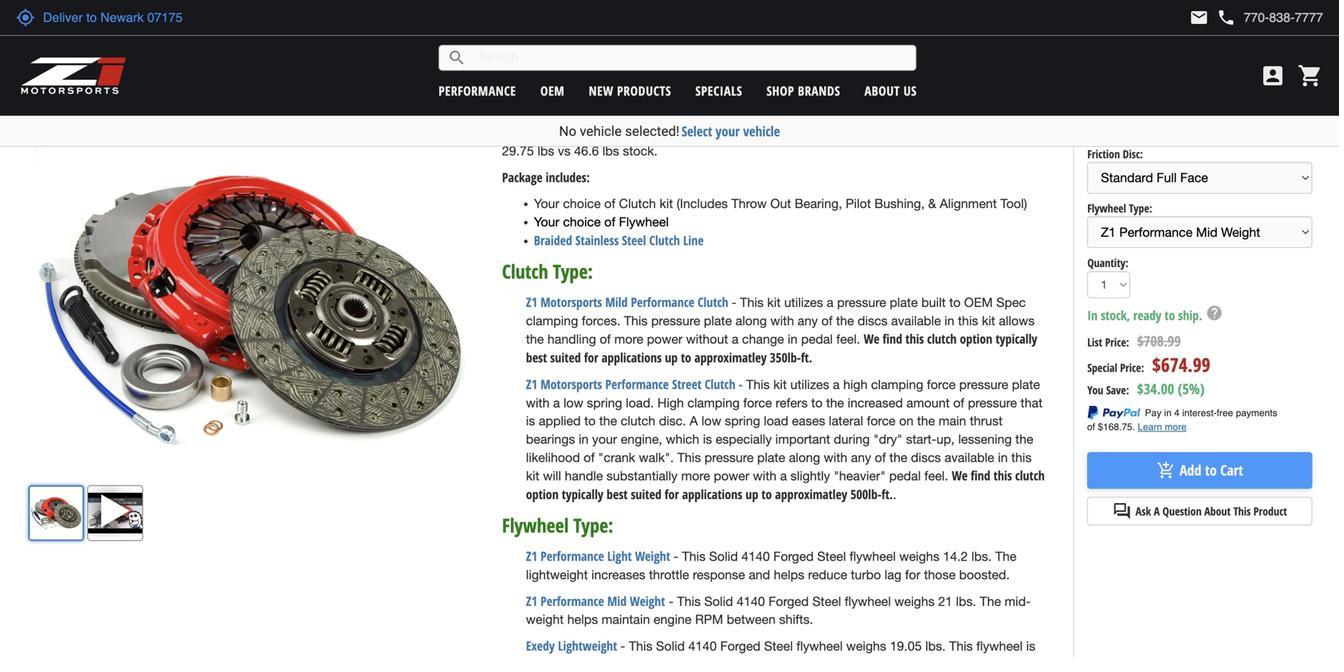 Task type: locate. For each thing, give the bounding box(es) containing it.
0 horizontal spatial a
[[690, 414, 698, 428]]

- for engine
[[669, 594, 674, 609]]

0 horizontal spatial find
[[883, 330, 903, 347]]

you inside (learn more about the ultimate frontier giveaway) available options: please review the product description if you are unsure about any of the options below.
[[1273, 55, 1290, 67]]

special
[[1088, 360, 1118, 375]]

oem left spec
[[965, 295, 993, 310]]

1 z1 from the top
[[526, 293, 538, 311]]

2 horizontal spatial for
[[905, 567, 921, 582]]

available inside this pressure plate along with any of the discs available in this kit will handle substantially more power with a slightly "heavier" pedal feel.
[[945, 450, 995, 465]]

a left slightly
[[780, 469, 787, 483]]

flywheel for 21
[[845, 594, 891, 609]]

high
[[658, 395, 684, 410]]

a low spring load eases lateral force on the main thrust bearings in your engine, which is especially important during "dry" start-up, lessening the likelihood of "crank walk".
[[526, 414, 1034, 465]]

to inside the - this solid 4140 forged steel flywheel weighs 19.05 lbs. this flywheel is lighter than stock but still heavy enough to help reduce excess transmission noise (chatter).
[[756, 657, 768, 657]]

typically for e find this clutch option typically best suited for applications up to approximatley 500lb-ft.
[[562, 486, 604, 503]]

weighs
[[900, 549, 940, 564], [895, 594, 935, 609], [847, 639, 887, 654]]

your up braided
[[534, 215, 560, 229]]

lbs. inside - this solid 4140 forged steel flywheel weighs 21 lbs. the mid- weight helps maintain engine rpm between shifts.
[[956, 594, 977, 609]]

- inside this package fits '03 - '06 350zs and g35s and is capable of holding the power of all naturally aspirated and,
[[624, 89, 629, 104]]

feel. down up,
[[925, 469, 949, 483]]

typically
[[996, 330, 1038, 347], [562, 486, 604, 503]]

flywheel inside - this solid 4140 forged steel flywheel weighs 21 lbs. the mid- weight helps maintain engine rpm between shifts.
[[845, 594, 891, 609]]

0 vertical spatial feel.
[[837, 332, 861, 347]]

your up "crank
[[592, 432, 617, 447]]

about us link
[[865, 82, 917, 99]]

weight up the throttle
[[635, 548, 671, 565]]

1 vertical spatial options
[[691, 107, 734, 122]]

"dry"
[[874, 432, 903, 447]]

0 vertical spatial on
[[652, 107, 666, 122]]

z1 for z1 motorsports mild performance clutch
[[526, 293, 538, 311]]

at
[[572, 125, 585, 140]]

a up e find this clutch option typically best suited for applications up to approximatley 350lb-ft.
[[827, 295, 834, 310]]

0 vertical spatial any
[[1152, 70, 1168, 82]]

0 vertical spatial weight
[[776, 125, 814, 140]]

$674.99
[[1153, 352, 1211, 378]]

phone
[[1217, 8, 1236, 27]]

1 horizontal spatial option
[[960, 330, 993, 347]]

performance right mild
[[631, 293, 695, 311]]

weighs for exedy lightweight
[[847, 639, 887, 654]]

0 vertical spatial your
[[716, 122, 740, 140]]

account_box link
[[1257, 63, 1290, 89]]

on inside a low spring load eases lateral force on the main thrust bearings in your engine, which is especially important during "dry" start-up, lessening the likelihood of "crank walk".
[[900, 414, 914, 428]]

price: inside list price: $708.99
[[1106, 334, 1130, 350]]

lessening
[[959, 432, 1012, 447]]

solid up response
[[709, 549, 738, 564]]

Search search field
[[467, 46, 916, 70]]

0 horizontal spatial spring
[[587, 395, 623, 410]]

this
[[502, 89, 526, 104], [740, 295, 764, 310], [624, 313, 648, 328], [747, 377, 770, 392], [678, 450, 701, 465], [1234, 503, 1251, 519], [682, 549, 706, 564], [677, 594, 701, 609], [629, 639, 653, 654], [950, 639, 973, 654]]

excess
[[842, 657, 882, 657]]

0 vertical spatial ft.
[[801, 349, 813, 366]]

and down induction
[[892, 125, 913, 140]]

- for and
[[674, 549, 679, 564]]

flywheel type: down will
[[502, 512, 614, 538]]

1 vertical spatial up
[[665, 349, 678, 366]]

more inside the - this kit utilizes a pressure plate built to oem spec clamping forces. this pressure plate along with any of the discs available in this kit allows the handling of more power without a change in pedal feel.
[[615, 332, 644, 347]]

up inside , most forced induction applications up to 500ft-lb tq.  at the same time reducing the total weight of the clutch and flywheel assembly to 29.75 lbs vs 46.6 lbs stock.
[[1011, 107, 1026, 122]]

for down substantially
[[665, 486, 679, 503]]

to right add
[[1206, 461, 1217, 480]]

the down "dry"
[[890, 450, 908, 465]]

weight up 'exedy'
[[526, 612, 564, 627]]

2 vertical spatial power
[[714, 469, 750, 483]]

1 vertical spatial your
[[534, 215, 560, 229]]

1 motorsports from the top
[[541, 293, 602, 311]]

1 choice from the top
[[563, 196, 601, 211]]

is inside a low spring load eases lateral force on the main thrust bearings in your engine, which is especially important during "dry" start-up, lessening the likelihood of "crank walk".
[[703, 432, 712, 447]]

clamping down street
[[688, 395, 740, 410]]

this kit utilizes a high clamping force pressure plate with a low spring load. high clamping force refers to the increased amount of pressure that is applied to the clutch disc.
[[526, 377, 1043, 428]]

find
[[883, 330, 903, 347], [971, 467, 991, 484]]

is up bearings
[[526, 414, 535, 428]]

rpm
[[695, 612, 724, 627]]

0 horizontal spatial suited
[[550, 349, 581, 366]]

1 vertical spatial price:
[[1121, 360, 1145, 375]]

applications for e find this clutch option typically best suited for applications up to approximatley 350lb-ft.
[[602, 349, 662, 366]]

0 horizontal spatial help
[[771, 657, 796, 657]]

oem inside the - this kit utilizes a pressure plate built to oem spec clamping forces. this pressure plate along with any of the discs available in this kit allows the handling of more power without a change in pedal feel.
[[965, 295, 993, 310]]

applications down the which
[[682, 486, 743, 503]]

best down substantially
[[607, 486, 628, 503]]

1 horizontal spatial you
[[1273, 55, 1290, 67]]

- inside - this solid 4140 forged steel flywheel weighs 14.2 lbs. the lightweight increases throttle response and helps reduce turbo lag for those boosted.
[[674, 549, 679, 564]]

1 vertical spatial helps
[[568, 612, 598, 627]]

any inside (learn more about the ultimate frontier giveaway) available options: please review the product description if you are unsure about any of the options below.
[[1152, 70, 1168, 82]]

flywheel down will
[[502, 512, 569, 538]]

- up stock
[[621, 639, 626, 654]]

1 vertical spatial power
[[647, 332, 683, 347]]

with inside the - this kit utilizes a pressure plate built to oem spec clamping forces. this pressure plate along with any of the discs available in this kit allows the handling of more power without a change in pedal feel.
[[771, 313, 794, 328]]

up down naturally
[[1011, 107, 1026, 122]]

1 vertical spatial on
[[900, 414, 914, 428]]

with inside this kit utilizes a high clamping force pressure plate with a low spring load. high clamping force refers to the increased amount of pressure that is applied to the clutch disc.
[[526, 395, 550, 410]]

typically inside e find this clutch option typically best suited for applications up to approximatley 500lb-ft.
[[562, 486, 604, 503]]

best for e find this clutch option typically best suited for applications up to approximatley 350lb-ft.
[[526, 349, 547, 366]]

- left ''06' on the left of the page
[[624, 89, 629, 104]]

z1 for z1 motorsports performance street clutch -
[[526, 376, 538, 393]]

in
[[945, 313, 955, 328], [788, 332, 798, 347], [579, 432, 589, 447], [998, 450, 1008, 465]]

500ft-
[[502, 125, 536, 140]]

please
[[1088, 55, 1119, 67]]

suited for e find this clutch option typically best suited for applications up to approximatley 500lb-ft.
[[631, 486, 662, 503]]

2 vertical spatial forged
[[721, 639, 761, 654]]

0 horizontal spatial discs
[[858, 313, 888, 328]]

0 horizontal spatial pedal
[[801, 332, 833, 347]]

weighs inside - this solid 4140 forged steel flywheel weighs 14.2 lbs. the lightweight increases throttle response and helps reduce turbo lag for those boosted.
[[900, 549, 940, 564]]

power inside the - this kit utilizes a pressure plate built to oem spec clamping forces. this pressure plate along with any of the discs available in this kit allows the handling of more power without a change in pedal feel.
[[647, 332, 683, 347]]

1 horizontal spatial vehicle
[[743, 122, 780, 140]]

1 vertical spatial weight
[[526, 612, 564, 627]]

0 vertical spatial best
[[526, 349, 547, 366]]

0 horizontal spatial w
[[864, 330, 874, 347]]

and up choose
[[751, 89, 773, 104]]

options:
[[1143, 28, 1190, 48]]

which
[[666, 432, 700, 447]]

1 horizontal spatial lbs
[[603, 144, 620, 158]]

flywheel inside - this solid 4140 forged steel flywheel weighs 14.2 lbs. the lightweight increases throttle response and helps reduce turbo lag for those boosted.
[[850, 549, 896, 564]]

choice down includes: in the left of the page
[[563, 196, 601, 211]]

type: up 'z1 performance light weight'
[[574, 512, 614, 538]]

oem up and,
[[541, 82, 565, 99]]

option for e find this clutch option typically best suited for applications up to approximatley 500lb-ft.
[[526, 486, 559, 503]]

of inside , most forced induction applications up to 500ft-lb tq.  at the same time reducing the total weight of the clutch and flywheel assembly to 29.75 lbs vs 46.6 lbs stock.
[[817, 125, 828, 140]]

- up e find this clutch option typically best suited for applications up to approximatley 350lb-ft.
[[732, 295, 737, 310]]

0 horizontal spatial feel.
[[837, 332, 861, 347]]

1 vertical spatial motorsports
[[541, 376, 602, 393]]

spring down z1 motorsports performance street clutch - link
[[587, 395, 623, 410]]

lbs. for z1 performance mid weight
[[956, 594, 977, 609]]

capable
[[789, 89, 835, 104]]

z1 for z1 performance light weight
[[526, 548, 538, 565]]

us
[[904, 82, 917, 99]]

z1 up lightweight
[[526, 548, 538, 565]]

weighs for z1 performance mid weight
[[895, 594, 935, 609]]

2 vertical spatial up
[[746, 486, 759, 503]]

0 vertical spatial flywheel type:
[[1088, 201, 1153, 216]]

weight up the 'maintain'
[[630, 592, 665, 610]]

0 horizontal spatial e
[[874, 330, 880, 347]]

0 vertical spatial available
[[892, 313, 941, 328]]

force
[[927, 377, 956, 392], [744, 395, 772, 410], [867, 414, 896, 428]]

0 vertical spatial approximatley
[[695, 349, 767, 366]]

350zs
[[654, 89, 689, 104]]

up inside e find this clutch option typically best suited for applications up to approximatley 500lb-ft.
[[746, 486, 759, 503]]

1 vertical spatial lbs.
[[956, 594, 977, 609]]

1 vertical spatial weighs
[[895, 594, 935, 609]]

best inside e find this clutch option typically best suited for applications up to approximatley 350lb-ft.
[[526, 349, 547, 366]]

1 vertical spatial feel.
[[925, 469, 949, 483]]

approximatley inside e find this clutch option typically best suited for applications up to approximatley 350lb-ft.
[[695, 349, 767, 366]]

1 vertical spatial along
[[789, 450, 821, 465]]

0 vertical spatial applications
[[938, 107, 1007, 122]]

helps inside - this solid 4140 forged steel flywheel weighs 21 lbs. the mid- weight helps maintain engine rpm between shifts.
[[568, 612, 598, 627]]

clamping
[[526, 313, 578, 328], [872, 377, 924, 392], [688, 395, 740, 410]]

- up engine
[[669, 594, 674, 609]]

4 z1 from the top
[[526, 592, 538, 610]]

disc:
[[1123, 146, 1144, 161]]

kit left will
[[526, 469, 540, 483]]

1 your from the top
[[534, 196, 560, 211]]

in inside a low spring load eases lateral force on the main thrust bearings in your engine, which is especially important during "dry" start-up, lessening the likelihood of "crank walk".
[[579, 432, 589, 447]]

w
[[864, 330, 874, 347], [952, 467, 962, 484]]

a right without
[[732, 332, 739, 347]]

1 horizontal spatial approximatley
[[775, 486, 848, 503]]

2 lbs from the left
[[603, 144, 620, 158]]

2 horizontal spatial power
[[920, 89, 956, 104]]

out
[[771, 196, 792, 211]]

4140 inside the - this solid 4140 forged steel flywheel weighs 19.05 lbs. this flywheel is lighter than stock but still heavy enough to help reduce excess transmission noise (chatter).
[[689, 639, 717, 654]]

2 vertical spatial 4140
[[689, 639, 717, 654]]

1 horizontal spatial best
[[607, 486, 628, 503]]

2 horizontal spatial up
[[1011, 107, 1026, 122]]

weighs inside - this solid 4140 forged steel flywheel weighs 21 lbs. the mid- weight helps maintain engine rpm between shifts.
[[895, 594, 935, 609]]

price: inside special price: $674.99 you save: $34.00 (5%)
[[1121, 360, 1145, 375]]

flywheel up turbo
[[850, 549, 896, 564]]

1 horizontal spatial helps
[[774, 567, 805, 582]]

4140 up heavy
[[689, 639, 717, 654]]

motorsports for performance
[[541, 376, 602, 393]]

about inside question_answer ask a question about this product
[[1205, 503, 1231, 519]]

applications up z1 motorsports performance street clutch - link
[[602, 349, 662, 366]]

1 horizontal spatial feel.
[[925, 469, 949, 483]]

approximatley down without
[[695, 349, 767, 366]]

weighs left 21
[[895, 594, 935, 609]]

discs inside the - this kit utilizes a pressure plate built to oem spec clamping forces. this pressure plate along with any of the discs available in this kit allows the handling of more power without a change in pedal feel.
[[858, 313, 888, 328]]

2 horizontal spatial about
[[1205, 503, 1231, 519]]

motorsports for mild
[[541, 293, 602, 311]]

2 z1 from the top
[[526, 376, 538, 393]]

0 vertical spatial find
[[883, 330, 903, 347]]

save:
[[1107, 382, 1130, 397]]

clutch down braided
[[502, 258, 548, 284]]

available down "built"
[[892, 313, 941, 328]]

no
[[559, 123, 577, 139]]

motorsports
[[541, 293, 602, 311], [541, 376, 602, 393]]

approximatley for 500lb-
[[775, 486, 848, 503]]

0 vertical spatial help
[[1206, 304, 1224, 322]]

to inside e find this clutch option typically best suited for applications up to approximatley 500lb-ft.
[[762, 486, 772, 503]]

naturally
[[990, 89, 1038, 104]]

power down especially
[[714, 469, 750, 483]]

applications down all
[[938, 107, 1007, 122]]

price:
[[1106, 334, 1130, 350], [1121, 360, 1145, 375]]

select your vehicle link
[[682, 122, 780, 140]]

this inside this pressure plate along with any of the discs available in this kit will handle substantially more power with a slightly "heavier" pedal feel.
[[678, 450, 701, 465]]

0 horizontal spatial available
[[892, 313, 941, 328]]

with
[[771, 313, 794, 328], [526, 395, 550, 410], [824, 450, 848, 465], [753, 469, 777, 483]]

4140 inside - this solid 4140 forged steel flywheel weighs 21 lbs. the mid- weight helps maintain engine rpm between shifts.
[[737, 594, 765, 609]]

on up start-
[[900, 414, 914, 428]]

1 vertical spatial ft.
[[882, 486, 893, 503]]

available
[[892, 313, 941, 328], [945, 450, 995, 465]]

1 vertical spatial discs
[[911, 450, 941, 465]]

steel inside - this solid 4140 forged steel flywheel weighs 14.2 lbs. the lightweight increases throttle response and helps reduce turbo lag for those boosted.
[[818, 549, 846, 564]]

selected!
[[625, 123, 680, 139]]

up down this pressure plate along with any of the discs available in this kit will handle substantially more power with a slightly "heavier" pedal feel.
[[746, 486, 759, 503]]

on up selected! at the top of page
[[652, 107, 666, 122]]

any inside this pressure plate along with any of the discs available in this kit will handle substantially more power with a slightly "heavier" pedal feel.
[[851, 450, 872, 465]]

you
[[1088, 382, 1104, 397]]

you up 'total'
[[737, 107, 758, 122]]

applications
[[938, 107, 1007, 122], [602, 349, 662, 366], [682, 486, 743, 503]]

this down the which
[[678, 450, 701, 465]]

0 horizontal spatial lbs
[[538, 144, 555, 158]]

0 vertical spatial reduce
[[808, 567, 848, 582]]

$34.00
[[1138, 379, 1175, 399]]

mail
[[1190, 8, 1209, 27]]

about
[[1122, 70, 1149, 82]]

2 choice from the top
[[563, 215, 601, 229]]

weight down ,
[[776, 125, 814, 140]]

any up "heavier"
[[851, 450, 872, 465]]

price: right the list
[[1106, 334, 1130, 350]]

motorsports up forces.
[[541, 293, 602, 311]]

suited down substantially
[[631, 486, 662, 503]]

- for stock
[[621, 639, 626, 654]]

vehicle
[[743, 122, 780, 140], [580, 123, 622, 139]]

without
[[686, 332, 728, 347]]

0 horizontal spatial your
[[592, 432, 617, 447]]

'03
[[602, 89, 620, 104]]

- this solid 4140 forged steel flywheel weighs 14.2 lbs. the lightweight increases throttle response and helps reduce turbo lag for those boosted.
[[526, 549, 1017, 582]]

to
[[1029, 107, 1040, 122], [1024, 125, 1035, 140], [950, 295, 961, 310], [1165, 306, 1176, 324], [681, 349, 692, 366], [812, 395, 823, 410], [585, 414, 596, 428], [1206, 461, 1217, 480], [762, 486, 772, 503], [756, 657, 768, 657]]

weighs up those on the bottom right
[[900, 549, 940, 564]]

clutch up braided stainless steel clutch line link
[[619, 196, 656, 211]]

is inside this kit utilizes a high clamping force pressure plate with a low spring load. high clamping force refers to the increased amount of pressure that is applied to the clutch disc.
[[526, 414, 535, 428]]

to up street
[[681, 349, 692, 366]]

the down that
[[1016, 432, 1034, 447]]

power
[[920, 89, 956, 104], [647, 332, 683, 347], [714, 469, 750, 483]]

1 vertical spatial suited
[[631, 486, 662, 503]]

option inside e find this clutch option typically best suited for applications up to approximatley 350lb-ft.
[[960, 330, 993, 347]]

the up lateral
[[827, 395, 844, 410]]

ft. inside e find this clutch option typically best suited for applications up to approximatley 500lb-ft.
[[882, 486, 893, 503]]

increased
[[848, 395, 903, 410]]

0 vertical spatial clamping
[[526, 313, 578, 328]]

package
[[502, 169, 543, 186]]

new products link
[[589, 82, 672, 99]]

solid
[[709, 549, 738, 564], [705, 594, 733, 609], [656, 639, 685, 654]]

exedy lightweight link
[[526, 637, 617, 654]]

the inside this package fits '03 - '06 350zs and g35s and is capable of holding the power of all naturally aspirated and,
[[898, 89, 916, 104]]

applications inside e find this clutch option typically best suited for applications up to approximatley 500lb-ft.
[[682, 486, 743, 503]]

this inside the - this kit utilizes a pressure plate built to oem spec clamping forces. this pressure plate along with any of the discs available in this kit allows the handling of more power without a change in pedal feel.
[[958, 313, 979, 328]]

up inside e find this clutch option typically best suited for applications up to approximatley 350lb-ft.
[[665, 349, 678, 366]]

special price: $674.99 you save: $34.00 (5%)
[[1088, 352, 1211, 399]]

aspirated
[[502, 107, 555, 122]]

flywheel
[[917, 125, 963, 140], [850, 549, 896, 564], [845, 594, 891, 609], [797, 639, 843, 654], [977, 639, 1023, 654]]

0 horizontal spatial best
[[526, 349, 547, 366]]

1 horizontal spatial discs
[[911, 450, 941, 465]]

force up the amount
[[927, 377, 956, 392]]

clamping up increased
[[872, 377, 924, 392]]

performance
[[631, 293, 695, 311], [606, 376, 669, 393], [541, 548, 604, 565], [541, 592, 604, 610]]

spring inside this kit utilizes a high clamping force pressure plate with a low spring load. high clamping force refers to the increased amount of pressure that is applied to the clutch disc.
[[587, 395, 623, 410]]

lbs. for exedy lightweight
[[926, 639, 946, 654]]

$708.99
[[1138, 331, 1181, 351]]

clamping up handling
[[526, 313, 578, 328]]

2 motorsports from the top
[[541, 376, 602, 393]]

z1 motorsports logo image
[[20, 56, 127, 96]]

suited down handling
[[550, 349, 581, 366]]

lbs. inside the - this solid 4140 forged steel flywheel weighs 19.05 lbs. this flywheel is lighter than stock but still heavy enough to help reduce excess transmission noise (chatter).
[[926, 639, 946, 654]]

option inside e find this clutch option typically best suited for applications up to approximatley 500lb-ft.
[[526, 486, 559, 503]]

forged inside the - this solid 4140 forged steel flywheel weighs 19.05 lbs. this flywheel is lighter than stock but still heavy enough to help reduce excess transmission noise (chatter).
[[721, 639, 761, 654]]

solid for exedy lightweight
[[656, 639, 685, 654]]

lbs left vs
[[538, 144, 555, 158]]

1 horizontal spatial flywheel
[[619, 215, 669, 229]]

more down forces.
[[615, 332, 644, 347]]

the down the amount
[[918, 414, 935, 428]]

lateral
[[829, 414, 864, 428]]

1 vertical spatial your
[[592, 432, 617, 447]]

help down shifts.
[[771, 657, 796, 657]]

to inside the - this kit utilizes a pressure plate built to oem spec clamping forces. this pressure plate along with any of the discs available in this kit allows the handling of more power without a change in pedal feel.
[[950, 295, 961, 310]]

up,
[[937, 432, 955, 447]]

account_box
[[1261, 63, 1286, 89]]

2 vertical spatial force
[[867, 414, 896, 428]]

select
[[682, 122, 713, 140]]

1 vertical spatial find
[[971, 467, 991, 484]]

1 vertical spatial spring
[[725, 414, 761, 428]]

about right question
[[1205, 503, 1231, 519]]

up for e find this clutch option typically best suited for applications up to approximatley 500lb-ft.
[[746, 486, 759, 503]]

0 vertical spatial utilizes
[[785, 295, 824, 310]]

help
[[1206, 304, 1224, 322], [771, 657, 796, 657]]

in down applied
[[579, 432, 589, 447]]

fits
[[582, 89, 599, 104]]

choice up stainless
[[563, 215, 601, 229]]

0 vertical spatial 4140
[[742, 549, 770, 564]]

about left the "us"
[[865, 82, 900, 99]]

package
[[529, 89, 578, 104]]

this
[[958, 313, 979, 328], [906, 330, 924, 347], [1012, 450, 1032, 465], [994, 467, 1012, 484]]

of inside (learn more about the ultimate frontier giveaway) available options: please review the product description if you are unsure about any of the options below.
[[1171, 70, 1180, 82]]

for
[[584, 349, 599, 366], [665, 486, 679, 503], [905, 567, 921, 582]]

help right the ship.
[[1206, 304, 1224, 322]]

w up high
[[864, 330, 874, 347]]

3 z1 from the top
[[526, 548, 538, 565]]

0 vertical spatial weight
[[635, 548, 671, 565]]

1 horizontal spatial your
[[716, 122, 740, 140]]

helps down z1 performance mid weight link
[[568, 612, 598, 627]]

find inside e find this clutch option typically best suited for applications up to approximatley 350lb-ft.
[[883, 330, 903, 347]]

flywheel down induction
[[917, 125, 963, 140]]

is up (chatter).
[[1027, 639, 1036, 654]]

2 your from the top
[[534, 215, 560, 229]]

a right 'disc.'
[[690, 414, 698, 428]]

transmission
[[885, 657, 958, 657]]

suited inside e find this clutch option typically best suited for applications up to approximatley 350lb-ft.
[[550, 349, 581, 366]]

0 vertical spatial helps
[[774, 567, 805, 582]]

e for 350lb-
[[874, 330, 880, 347]]

weighs inside the - this solid 4140 forged steel flywheel weighs 19.05 lbs. this flywheel is lighter than stock but still heavy enough to help reduce excess transmission noise (chatter).
[[847, 639, 887, 654]]

1 horizontal spatial low
[[702, 414, 722, 428]]

z1 motorsports 350z g35 vq35de performance parts image
[[502, 4, 1048, 79]]

1 horizontal spatial available
[[945, 450, 995, 465]]

during
[[834, 432, 870, 447]]

power left without
[[647, 332, 683, 347]]

0 vertical spatial your
[[534, 196, 560, 211]]

flywheel for 19.05
[[797, 639, 843, 654]]

0 vertical spatial solid
[[709, 549, 738, 564]]

forged for z1 performance mid weight
[[769, 594, 809, 609]]

typically down handle
[[562, 486, 604, 503]]

1 horizontal spatial along
[[789, 450, 821, 465]]

to right assembly on the right top of page
[[1024, 125, 1035, 140]]

for for e find this clutch option typically best suited for applications up to approximatley 350lb-ft.
[[584, 349, 599, 366]]

clutch inside , most forced induction applications up to 500ft-lb tq.  at the same time reducing the total weight of the clutch and flywheel assembly to 29.75 lbs vs 46.6 lbs stock.
[[853, 125, 888, 140]]

0 horizontal spatial any
[[798, 313, 818, 328]]

find inside e find this clutch option typically best suited for applications up to approximatley 500lb-ft.
[[971, 467, 991, 484]]

4140 up response
[[742, 549, 770, 564]]

1 vertical spatial typically
[[562, 486, 604, 503]]

1 lbs from the left
[[538, 144, 555, 158]]

the down the boosted.
[[980, 594, 1002, 609]]

0 horizontal spatial for
[[584, 349, 599, 366]]

0 horizontal spatial along
[[736, 313, 767, 328]]

maintain
[[602, 612, 650, 627]]

for for e find this clutch option typically best suited for applications up to approximatley 500lb-ft.
[[665, 486, 679, 503]]

is inside the - this solid 4140 forged steel flywheel weighs 19.05 lbs. this flywheel is lighter than stock but still heavy enough to help reduce excess transmission noise (chatter).
[[1027, 639, 1036, 654]]

feel. inside this pressure plate along with any of the discs available in this kit will handle substantially more power with a slightly "heavier" pedal feel.
[[925, 469, 949, 483]]

typically down allows
[[996, 330, 1038, 347]]

the up the boosted.
[[996, 549, 1017, 564]]

0 vertical spatial up
[[1011, 107, 1026, 122]]

1 horizontal spatial applications
[[682, 486, 743, 503]]

forged inside - this solid 4140 forged steel flywheel weighs 14.2 lbs. the lightweight increases throttle response and helps reduce turbo lag for those boosted.
[[774, 549, 814, 564]]

along
[[736, 313, 767, 328], [789, 450, 821, 465]]

e for 500lb-
[[962, 467, 968, 484]]

option for e find this clutch option typically best suited for applications up to approximatley 350lb-ft.
[[960, 330, 993, 347]]

z1 up bearings
[[526, 376, 538, 393]]

0 vertical spatial w
[[864, 330, 874, 347]]

0 vertical spatial weighs
[[900, 549, 940, 564]]

(learn more about the ultimate frontier giveaway) available options: please review the product description if you are unsure about any of the options below.
[[1088, 8, 1308, 82]]

1 vertical spatial forged
[[769, 594, 809, 609]]

flywheel type:
[[1088, 201, 1153, 216], [502, 512, 614, 538]]

plate up e find this clutch option typically best suited for applications up to approximatley 500lb-ft.
[[758, 450, 786, 465]]

kit inside this kit utilizes a high clamping force pressure plate with a low spring load. high clamping force refers to the increased amount of pressure that is applied to the clutch disc.
[[774, 377, 787, 392]]

2 vertical spatial type:
[[574, 512, 614, 538]]

this inside - this solid 4140 forged steel flywheel weighs 14.2 lbs. the lightweight increases throttle response and helps reduce turbo lag for those boosted.
[[682, 549, 706, 564]]

0 horizontal spatial ft.
[[801, 349, 813, 366]]

lighter
[[526, 657, 561, 657]]

in stock, ready to ship. help
[[1088, 304, 1224, 324]]

available inside the - this kit utilizes a pressure plate built to oem spec clamping forces. this pressure plate along with any of the discs available in this kit allows the handling of more power without a change in pedal feel.
[[892, 313, 941, 328]]

2 horizontal spatial any
[[1152, 70, 1168, 82]]

forged up enough on the right of the page
[[721, 639, 761, 654]]

available down lessening
[[945, 450, 995, 465]]

steel for flywheel
[[764, 639, 793, 654]]

vehicle down depending
[[580, 123, 622, 139]]

flywheel inside , most forced induction applications up to 500ft-lb tq.  at the same time reducing the total weight of the clutch and flywheel assembly to 29.75 lbs vs 46.6 lbs stock.
[[917, 125, 963, 140]]

1 horizontal spatial oem
[[965, 295, 993, 310]]

cart
[[1221, 461, 1244, 480]]

is up choose
[[776, 89, 786, 104]]

approximatley inside e find this clutch option typically best suited for applications up to approximatley 500lb-ft.
[[775, 486, 848, 503]]

best inside e find this clutch option typically best suited for applications up to approximatley 500lb-ft.
[[607, 486, 628, 503]]

add
[[1180, 461, 1202, 480]]

solid inside the - this solid 4140 forged steel flywheel weighs 19.05 lbs. this flywheel is lighter than stock but still heavy enough to help reduce excess transmission noise (chatter).
[[656, 639, 685, 654]]

of inside this pressure plate along with any of the discs available in this kit will handle substantially more power with a slightly "heavier" pedal feel.
[[875, 450, 886, 465]]

plate inside this pressure plate along with any of the discs available in this kit will handle substantially more power with a slightly "heavier" pedal feel.
[[758, 450, 786, 465]]

power inside this pressure plate along with any of the discs available in this kit will handle substantially more power with a slightly "heavier" pedal feel.
[[714, 469, 750, 483]]

1 horizontal spatial about
[[1136, 8, 1159, 22]]

flywheel down shifts.
[[797, 639, 843, 654]]

1 vertical spatial type:
[[553, 258, 593, 284]]

to right enough on the right of the page
[[756, 657, 768, 657]]

and
[[693, 89, 714, 104], [751, 89, 773, 104], [892, 125, 913, 140], [749, 567, 771, 582]]

2 vertical spatial solid
[[656, 639, 685, 654]]

typically inside e find this clutch option typically best suited for applications up to approximatley 350lb-ft.
[[996, 330, 1038, 347]]

0 vertical spatial spring
[[587, 395, 623, 410]]

1 horizontal spatial pedal
[[890, 469, 921, 483]]

flywheel up quantity:
[[1088, 201, 1127, 216]]

this up but
[[629, 639, 653, 654]]



Task type: vqa. For each thing, say whether or not it's contained in the screenshot.
the "Type:"
yes



Task type: describe. For each thing, give the bounding box(es) containing it.
plate up without
[[704, 313, 732, 328]]

to up eases
[[812, 395, 823, 410]]

z1 for z1 performance mid weight
[[526, 592, 538, 610]]

bushing,
[[875, 196, 925, 211]]

21
[[939, 594, 953, 609]]

refers
[[776, 395, 808, 410]]

z1 motorsports performance street clutch - link
[[526, 376, 743, 393]]

clutch inside e find this clutch option typically best suited for applications up to approximatley 350lb-ft.
[[928, 330, 957, 347]]

ship.
[[1179, 306, 1203, 324]]

flywheel for 14.2
[[850, 549, 896, 564]]

0 horizontal spatial force
[[744, 395, 772, 410]]

(learn more about the ultimate frontier giveaway) link
[[1088, 8, 1283, 22]]

load
[[764, 414, 789, 428]]

0 horizontal spatial flywheel
[[502, 512, 569, 538]]

4140 inside - this solid 4140 forged steel flywheel weighs 14.2 lbs. the lightweight increases throttle response and helps reduce turbo lag for those boosted.
[[742, 549, 770, 564]]

this package fits '03 - '06 350zs and g35s and is capable of holding the power of all naturally aspirated and,
[[502, 89, 1038, 122]]

solid inside - this solid 4140 forged steel flywheel weighs 14.2 lbs. the lightweight increases throttle response and helps reduce turbo lag for those boosted.
[[709, 549, 738, 564]]

along inside this pressure plate along with any of the discs available in this kit will handle substantially more power with a slightly "heavier" pedal feel.
[[789, 450, 821, 465]]

typically for e find this clutch option typically best suited for applications up to approximatley 350lb-ft.
[[996, 330, 1038, 347]]

product
[[1172, 55, 1208, 67]]

the left 'total'
[[726, 125, 744, 140]]

throw
[[732, 196, 767, 211]]

the up time reducing
[[670, 107, 688, 122]]

vehicle inside no vehicle selected! select your vehicle
[[580, 123, 622, 139]]

your inside a low spring load eases lateral force on the main thrust bearings in your engine, which is especially important during "dry" start-up, lessening the likelihood of "crank walk".
[[592, 432, 617, 447]]

clutch inside e find this clutch option typically best suited for applications up to approximatley 500lb-ft.
[[1016, 467, 1045, 484]]

specials
[[696, 82, 743, 99]]

weight for z1 performance mid weight
[[630, 592, 665, 610]]

the down most
[[832, 125, 850, 140]]

solid for z1 performance mid weight
[[705, 594, 733, 609]]

e find this clutch option typically best suited for applications up to approximatley 500lb-ft.
[[526, 467, 1045, 503]]

the inside (learn more about the ultimate frontier giveaway) available options: please review the product description if you are unsure about any of the options below.
[[1161, 8, 1175, 22]]

weight inside , most forced induction applications up to 500ft-lb tq.  at the same time reducing the total weight of the clutch and flywheel assembly to 29.75 lbs vs 46.6 lbs stock.
[[776, 125, 814, 140]]

feel. inside the - this kit utilizes a pressure plate built to oem spec clamping forces. this pressure plate along with any of the discs available in this kit allows the handling of more power without a change in pedal feel.
[[837, 332, 861, 347]]

list price: $708.99
[[1088, 331, 1181, 351]]

ft. for 350lb-
[[801, 349, 813, 366]]

29.75
[[502, 144, 534, 158]]

braided
[[534, 232, 573, 249]]

this inside e find this clutch option typically best suited for applications up to approximatley 500lb-ft.
[[994, 467, 1012, 484]]

low inside a low spring load eases lateral force on the main thrust bearings in your engine, which is especially important during "dry" start-up, lessening the likelihood of "crank walk".
[[702, 414, 722, 428]]

a inside this pressure plate along with any of the discs available in this kit will handle substantially more power with a slightly "heavier" pedal feel.
[[780, 469, 787, 483]]

a left high
[[833, 377, 840, 392]]

flywheel up (chatter).
[[977, 639, 1023, 654]]

of inside this kit utilizes a high clamping force pressure plate with a low spring load. high clamping force refers to the increased amount of pressure that is applied to the clutch disc.
[[954, 395, 965, 410]]

power inside this package fits '03 - '06 350zs and g35s and is capable of holding the power of all naturally aspirated and,
[[920, 89, 956, 104]]

helps inside - this solid 4140 forged steel flywheel weighs 14.2 lbs. the lightweight increases throttle response and helps reduce turbo lag for those boosted.
[[774, 567, 805, 582]]

still
[[651, 657, 669, 657]]

shopping_cart link
[[1294, 63, 1324, 89]]

shifts.
[[780, 612, 814, 627]]

this inside this pressure plate along with any of the discs available in this kit will handle substantially more power with a slightly "heavier" pedal feel.
[[1012, 450, 1032, 465]]

pilot
[[846, 196, 871, 211]]

1 vertical spatial about
[[865, 82, 900, 99]]

forces.
[[582, 313, 621, 328]]

the up high
[[836, 313, 854, 328]]

(learn
[[1088, 8, 1112, 22]]

a inside a low spring load eases lateral force on the main thrust bearings in your engine, which is especially important during "dry" start-up, lessening the likelihood of "crank walk".
[[690, 414, 698, 428]]

500lb-
[[851, 486, 882, 503]]

mild
[[606, 293, 628, 311]]

and inside , most forced induction applications up to 500ft-lb tq.  at the same time reducing the total weight of the clutch and flywheel assembly to 29.75 lbs vs 46.6 lbs stock.
[[892, 125, 913, 140]]

weight for z1 performance light weight
[[635, 548, 671, 565]]

350lb-
[[770, 349, 801, 366]]

disc.
[[659, 414, 686, 428]]

clutch left line
[[650, 232, 680, 249]]

ft. for 500lb-
[[882, 486, 893, 503]]

any inside the - this kit utilizes a pressure plate built to oem spec clamping forces. this pressure plate along with any of the discs available in this kit allows the handling of more power without a change in pedal feel.
[[798, 313, 818, 328]]

depending on the options you choose
[[588, 107, 803, 122]]

shopping_cart
[[1298, 63, 1324, 89]]

4140 for z1 performance mid weight
[[737, 594, 765, 609]]

pedal inside this pressure plate along with any of the discs available in this kit will handle substantially more power with a slightly "heavier" pedal feel.
[[890, 469, 921, 483]]

&
[[929, 196, 937, 211]]

about inside (learn more about the ultimate frontier giveaway) available options: please review the product description if you are unsure about any of the options below.
[[1136, 8, 1159, 22]]

performance up load. at left bottom
[[606, 376, 669, 393]]

noise
[[961, 657, 992, 657]]

frontier
[[1212, 8, 1242, 22]]

more inside this pressure plate along with any of the discs available in this kit will handle substantially more power with a slightly "heavier" pedal feel.
[[681, 469, 711, 483]]

stainless
[[576, 232, 619, 249]]

along inside the - this kit utilizes a pressure plate built to oem spec clamping forces. this pressure plate along with any of the discs available in this kit allows the handling of more power without a change in pedal feel.
[[736, 313, 767, 328]]

clutch inside this kit utilizes a high clamping force pressure plate with a low spring load. high clamping force refers to the increased amount of pressure that is applied to the clutch disc.
[[621, 414, 656, 428]]

change
[[742, 332, 784, 347]]

19.05
[[890, 639, 922, 654]]

that
[[1021, 395, 1043, 410]]

'06
[[632, 89, 650, 104]]

options inside (learn more about the ultimate frontier giveaway) available options: please review the product description if you are unsure about any of the options below.
[[1200, 70, 1235, 82]]

w for 500lb-
[[952, 467, 962, 484]]

plate left "built"
[[890, 295, 918, 310]]

clutch type:
[[502, 258, 593, 284]]

force for lateral
[[867, 414, 896, 428]]

choose
[[761, 107, 803, 122]]

1 vertical spatial clamping
[[872, 377, 924, 392]]

4140 for exedy lightweight
[[689, 639, 717, 654]]

same
[[610, 125, 641, 140]]

2 horizontal spatial flywheel
[[1088, 201, 1127, 216]]

this up noise
[[950, 639, 973, 654]]

this down z1 motorsports mild performance clutch link
[[624, 313, 648, 328]]

discs inside this pressure plate along with any of the discs available in this kit will handle substantially more power with a slightly "heavier" pedal feel.
[[911, 450, 941, 465]]

the down options:
[[1154, 55, 1169, 67]]

especially
[[716, 432, 772, 447]]

to right applied
[[585, 414, 596, 428]]

friction disc:
[[1088, 146, 1144, 161]]

all
[[974, 89, 986, 104]]

to inside in stock, ready to ship. help
[[1165, 306, 1176, 324]]

applied
[[539, 414, 581, 428]]

force for clamping
[[927, 377, 956, 392]]

ready
[[1134, 306, 1162, 324]]

spec
[[997, 295, 1026, 310]]

the down product
[[1183, 70, 1197, 82]]

in inside this pressure plate along with any of the discs available in this kit will handle substantially more power with a slightly "heavier" pedal feel.
[[998, 450, 1008, 465]]

performance
[[439, 82, 516, 99]]

your choice of clutch kit (includes throw out bearing, pilot bushing, & alignment tool) your choice of flywheel braided stainless steel clutch line
[[534, 196, 1028, 249]]

the for - this solid 4140 forged steel flywheel weighs 14.2 lbs. the lightweight increases throttle response and helps reduce turbo lag for those boosted.
[[996, 549, 1017, 564]]

best for e find this clutch option typically best suited for applications up to approximatley 500lb-ft.
[[607, 486, 628, 503]]

performance down lightweight
[[541, 592, 604, 610]]

weight inside - this solid 4140 forged steel flywheel weighs 21 lbs. the mid- weight helps maintain engine rpm between shifts.
[[526, 612, 564, 627]]

lbs. inside - this solid 4140 forged steel flywheel weighs 14.2 lbs. the lightweight increases throttle response and helps reduce turbo lag for those boosted.
[[972, 549, 992, 564]]

this inside question_answer ask a question about this product
[[1234, 503, 1251, 519]]

this inside - this solid 4140 forged steel flywheel weighs 21 lbs. the mid- weight helps maintain engine rpm between shifts.
[[677, 594, 701, 609]]

0 vertical spatial type:
[[1129, 201, 1153, 216]]

question_answer
[[1113, 501, 1132, 521]]

steel for lightweight
[[818, 549, 846, 564]]

low inside this kit utilizes a high clamping force pressure plate with a low spring load. high clamping force refers to the increased amount of pressure that is applied to the clutch disc.
[[564, 395, 584, 410]]

a inside question_answer ask a question about this product
[[1154, 503, 1160, 519]]

enough
[[710, 657, 753, 657]]

utilizes inside this kit utilizes a high clamping force pressure plate with a low spring load. high clamping force refers to the increased amount of pressure that is applied to the clutch disc.
[[791, 377, 830, 392]]

friction
[[1088, 146, 1121, 161]]

find for 500lb-
[[971, 467, 991, 484]]

suited for e find this clutch option typically best suited for applications up to approximatley 350lb-ft.
[[550, 349, 581, 366]]

z1 performance mid weight link
[[526, 592, 665, 610]]

a up applied
[[553, 395, 560, 410]]

description
[[1211, 55, 1262, 67]]

load.
[[626, 395, 654, 410]]

turbo
[[851, 567, 881, 582]]

lightweight
[[558, 637, 617, 654]]

quantity:
[[1088, 255, 1129, 270]]

if
[[1265, 55, 1271, 67]]

vs
[[558, 144, 571, 158]]

lightweight
[[526, 567, 588, 582]]

help inside in stock, ready to ship. help
[[1206, 304, 1224, 322]]

engine,
[[621, 432, 663, 447]]

kit left allows
[[982, 313, 996, 328]]

price: for $708.99
[[1106, 334, 1130, 350]]

this inside this package fits '03 - '06 350zs and g35s and is capable of holding the power of all naturally aspirated and,
[[502, 89, 526, 104]]

performance up lightweight
[[541, 548, 604, 565]]

spring inside a low spring load eases lateral force on the main thrust bearings in your engine, which is especially important during "dry" start-up, lessening the likelihood of "crank walk".
[[725, 414, 761, 428]]

and inside - this solid 4140 forged steel flywheel weighs 14.2 lbs. the lightweight increases throttle response and helps reduce turbo lag for those boosted.
[[749, 567, 771, 582]]

1 vertical spatial you
[[737, 107, 758, 122]]

46.6
[[574, 144, 599, 158]]

and up depending on the options you choose
[[693, 89, 714, 104]]

clutch right street
[[705, 376, 736, 393]]

the left handling
[[526, 332, 544, 347]]

- this solid 4140 forged steel flywheel weighs 19.05 lbs. this flywheel is lighter than stock but still heavy enough to help reduce excess transmission noise (chatter).
[[526, 639, 1045, 657]]

heavy
[[673, 657, 707, 657]]

utilizes inside the - this kit utilizes a pressure plate built to oem spec clamping forces. this pressure plate along with any of the discs available in this kit allows the handling of more power without a change in pedal feel.
[[785, 295, 824, 310]]

will
[[543, 469, 561, 483]]

tool)
[[1001, 196, 1028, 211]]

the up "crank
[[599, 414, 617, 428]]

14.2
[[943, 549, 968, 564]]

forged for exedy lightweight
[[721, 639, 761, 654]]

clamping inside the - this kit utilizes a pressure plate built to oem spec clamping forces. this pressure plate along with any of the discs available in this kit allows the handling of more power without a change in pedal feel.
[[526, 313, 578, 328]]

- down change
[[739, 376, 743, 393]]

steel inside the your choice of clutch kit (includes throw out bearing, pilot bushing, & alignment tool) your choice of flywheel braided stainless steel clutch line
[[622, 232, 646, 249]]

in up 350lb-
[[788, 332, 798, 347]]

0 horizontal spatial flywheel type:
[[502, 512, 614, 538]]

applications inside , most forced induction applications up to 500ft-lb tq.  at the same time reducing the total weight of the clutch and flywheel assembly to 29.75 lbs vs 46.6 lbs stock.
[[938, 107, 1007, 122]]

with down during
[[824, 450, 848, 465]]

z1 motorsports mild performance clutch
[[526, 293, 729, 311]]

up for e find this clutch option typically best suited for applications up to approximatley 350lb-ft.
[[665, 349, 678, 366]]

stock
[[594, 657, 625, 657]]

steel for mid-
[[813, 594, 842, 609]]

this inside this kit utilizes a high clamping force pressure plate with a low spring load. high clamping force refers to the increased amount of pressure that is applied to the clutch disc.
[[747, 377, 770, 392]]

ask
[[1136, 503, 1152, 519]]

the right the at
[[588, 125, 606, 140]]

- for plate
[[732, 295, 737, 310]]

this up change
[[740, 295, 764, 310]]

the inside this pressure plate along with any of the discs available in this kit will handle substantially more power with a slightly "heavier" pedal feel.
[[890, 450, 908, 465]]

2 vertical spatial clamping
[[688, 395, 740, 410]]

(chatter).
[[995, 657, 1045, 657]]

price: for $674.99
[[1121, 360, 1145, 375]]

plate inside this kit utilizes a high clamping force pressure plate with a low spring load. high clamping force refers to the increased amount of pressure that is applied to the clutch disc.
[[1012, 377, 1041, 392]]

0 vertical spatial oem
[[541, 82, 565, 99]]

of inside a low spring load eases lateral force on the main thrust bearings in your engine, which is especially important during "dry" start-up, lessening the likelihood of "crank walk".
[[584, 450, 595, 465]]

slightly
[[791, 469, 831, 483]]

clutch up without
[[698, 293, 729, 311]]

response
[[693, 567, 745, 582]]

with down a low spring load eases lateral force on the main thrust bearings in your engine, which is especially important during "dry" start-up, lessening the likelihood of "crank walk".
[[753, 469, 777, 483]]

to down naturally
[[1029, 107, 1040, 122]]

products
[[617, 82, 672, 99]]

kit up change
[[768, 295, 781, 310]]

street
[[672, 376, 702, 393]]

handle
[[565, 469, 603, 483]]

new
[[589, 82, 614, 99]]

in down "built"
[[945, 313, 955, 328]]

1 horizontal spatial flywheel type:
[[1088, 201, 1153, 216]]

brands
[[798, 82, 841, 99]]

this pressure plate along with any of the discs available in this kit will handle substantially more power with a slightly "heavier" pedal feel.
[[526, 450, 1032, 483]]

approximatley for 350lb-
[[695, 349, 767, 366]]

the for - this solid 4140 forged steel flywheel weighs 21 lbs. the mid- weight helps maintain engine rpm between shifts.
[[980, 594, 1002, 609]]

0 horizontal spatial on
[[652, 107, 666, 122]]

reduce inside - this solid 4140 forged steel flywheel weighs 14.2 lbs. the lightweight increases throttle response and helps reduce turbo lag for those boosted.
[[808, 567, 848, 582]]

and,
[[559, 107, 584, 122]]

applications for e find this clutch option typically best suited for applications up to approximatley 500lb-ft.
[[682, 486, 743, 503]]

find for 350lb-
[[883, 330, 903, 347]]

z1 motorsports mild performance clutch link
[[526, 293, 729, 311]]

flywheel inside the your choice of clutch kit (includes throw out bearing, pilot bushing, & alignment tool) your choice of flywheel braided stainless steel clutch line
[[619, 215, 669, 229]]

- this solid 4140 forged steel flywheel weighs 21 lbs. the mid- weight helps maintain engine rpm between shifts.
[[526, 594, 1031, 627]]

kit inside this pressure plate along with any of the discs available in this kit will handle substantially more power with a slightly "heavier" pedal feel.
[[526, 469, 540, 483]]

is inside this package fits '03 - '06 350zs and g35s and is capable of holding the power of all naturally aspirated and,
[[776, 89, 786, 104]]

holding
[[853, 89, 895, 104]]

package includes:
[[502, 169, 590, 186]]

to inside e find this clutch option typically best suited for applications up to approximatley 350lb-ft.
[[681, 349, 692, 366]]

w for 350lb-
[[864, 330, 874, 347]]

pedal inside the - this kit utilizes a pressure plate built to oem spec clamping forces. this pressure plate along with any of the discs available in this kit allows the handling of more power without a change in pedal feel.
[[801, 332, 833, 347]]

this inside e find this clutch option typically best suited for applications up to approximatley 350lb-ft.
[[906, 330, 924, 347]]

light
[[607, 548, 632, 565]]

giveaway)
[[1244, 8, 1283, 22]]

pressure inside this pressure plate along with any of the discs available in this kit will handle substantially more power with a slightly "heavier" pedal feel.
[[705, 450, 754, 465]]

for inside - this solid 4140 forged steel flywheel weighs 14.2 lbs. the lightweight increases throttle response and helps reduce turbo lag for those boosted.
[[905, 567, 921, 582]]

reduce inside the - this solid 4140 forged steel flywheel weighs 19.05 lbs. this flywheel is lighter than stock but still heavy enough to help reduce excess transmission noise (chatter).
[[799, 657, 838, 657]]

help inside the - this solid 4140 forged steel flywheel weighs 19.05 lbs. this flywheel is lighter than stock but still heavy enough to help reduce excess transmission noise (chatter).
[[771, 657, 796, 657]]



